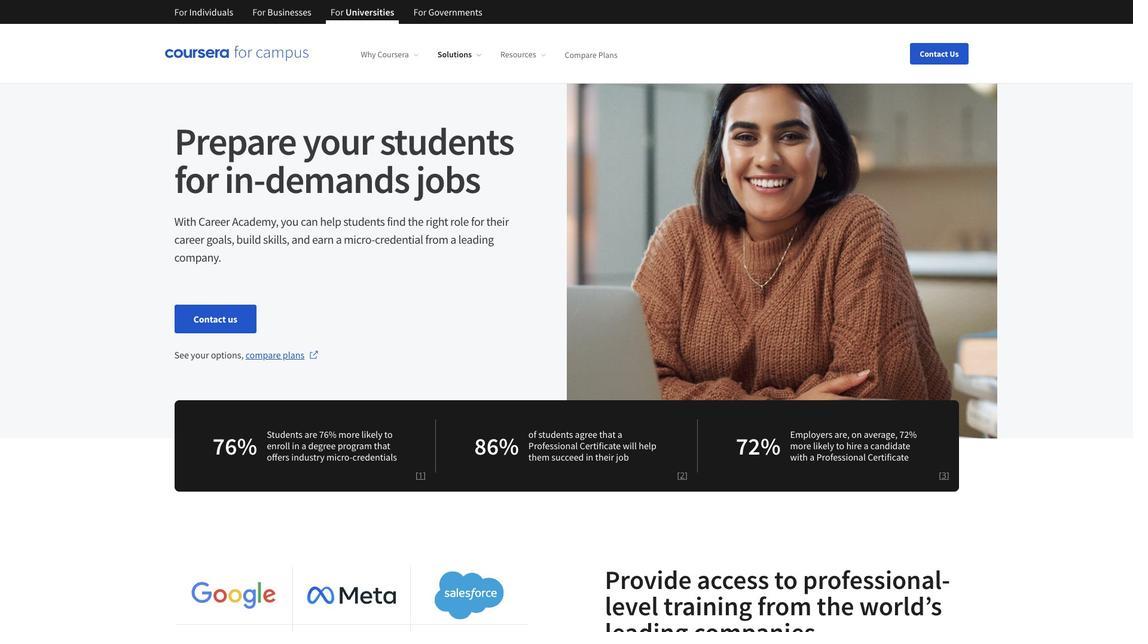 Task type: describe. For each thing, give the bounding box(es) containing it.
contact for contact us
[[920, 48, 948, 59]]

resources
[[501, 49, 536, 60]]

0 horizontal spatial 76%
[[213, 431, 257, 461]]

are,
[[834, 429, 850, 441]]

[ for 76%
[[416, 470, 418, 481]]

earn
[[312, 232, 334, 247]]

a down "role"
[[450, 232, 456, 247]]

of
[[529, 429, 537, 441]]

their for 86%
[[595, 451, 614, 463]]

world's
[[859, 590, 942, 623]]

likely inside employers are, on average, 72% more likely to hire a candidate with a professional certificate
[[813, 440, 834, 452]]

build
[[236, 232, 261, 247]]

hire
[[846, 440, 862, 452]]

micro- inside 'with career academy, you can help students find the right role for their career goals, build skills, and earn a micro-credential from a leading company.'
[[344, 232, 375, 247]]

[ for 72%
[[939, 470, 942, 481]]

google image
[[189, 581, 278, 610]]

students inside of students agree that a professional certificate will help them succeed in their job
[[538, 429, 573, 441]]

a right earn
[[336, 232, 342, 247]]

micro- inside students are 76% more likely to enroll in a degree program that offers industry micro-credentials
[[326, 451, 353, 463]]

banner navigation
[[165, 0, 492, 24]]

to inside students are 76% more likely to enroll in a degree program that offers industry micro-credentials
[[384, 429, 393, 441]]

plans
[[283, 349, 305, 361]]

that inside of students agree that a professional certificate will help them succeed in their job
[[599, 429, 616, 441]]

compare plans link
[[565, 49, 618, 60]]

more inside employers are, on average, 72% more likely to hire a candidate with a professional certificate
[[790, 440, 811, 452]]

certificate inside employers are, on average, 72% more likely to hire a candidate with a professional certificate
[[868, 451, 909, 463]]

career
[[174, 232, 204, 247]]

] for 72%
[[947, 470, 949, 481]]

86%
[[474, 431, 519, 461]]

contact for contact us
[[193, 313, 226, 325]]

options,
[[211, 349, 244, 361]]

from inside 'with career academy, you can help students find the right role for their career goals, build skills, and earn a micro-credential from a leading company.'
[[425, 232, 448, 247]]

compare plans
[[565, 49, 618, 60]]

leading inside 'with career academy, you can help students find the right role for their career goals, build skills, and earn a micro-credential from a leading company.'
[[458, 232, 494, 247]]

candidate
[[871, 440, 910, 452]]

certificate inside of students agree that a professional certificate will help them succeed in their job
[[580, 440, 621, 452]]

them
[[529, 451, 550, 463]]

agree
[[575, 429, 597, 441]]

meta logo image
[[307, 587, 396, 605]]

72% inside employers are, on average, 72% more likely to hire a candidate with a professional certificate
[[900, 429, 917, 441]]

find
[[387, 214, 406, 229]]

3
[[942, 470, 947, 481]]

prepare your students for in-demands jobs
[[174, 117, 514, 203]]

on
[[852, 429, 862, 441]]

for businesses
[[252, 6, 311, 18]]

jobs
[[416, 155, 480, 203]]

with career academy, you can help students find the right role for their career goals, build skills, and earn a micro-credential from a leading company.
[[174, 214, 509, 265]]

more inside students are 76% more likely to enroll in a degree program that offers industry micro-credentials
[[338, 429, 360, 441]]

enroll
[[267, 440, 290, 452]]

the inside provide access to professional- level training from the world's leading companies
[[817, 590, 854, 623]]

students
[[267, 429, 303, 441]]

coursera for campus image
[[165, 45, 308, 62]]

companies
[[694, 617, 816, 633]]

in-
[[224, 155, 265, 203]]

contact us
[[920, 48, 959, 59]]

[ for 86%
[[677, 470, 680, 481]]

provide access to professional- level training from the world's leading companies
[[605, 564, 950, 633]]

us
[[228, 313, 237, 325]]

are
[[304, 429, 317, 441]]

credentials
[[353, 451, 397, 463]]

for governments
[[413, 6, 482, 18]]

contact us
[[193, 313, 237, 325]]

for for universities
[[331, 6, 344, 18]]

help inside 'with career academy, you can help students find the right role for their career goals, build skills, and earn a micro-credential from a leading company.'
[[320, 214, 341, 229]]

plans
[[598, 49, 618, 60]]

see
[[174, 349, 189, 361]]

compare
[[565, 49, 597, 60]]

for universities
[[331, 6, 394, 18]]

to inside employers are, on average, 72% more likely to hire a candidate with a professional certificate
[[836, 440, 844, 452]]

goals,
[[206, 232, 234, 247]]

offers
[[267, 451, 289, 463]]

prepare
[[174, 117, 296, 165]]

right
[[426, 214, 448, 229]]

2
[[680, 470, 685, 481]]

degree
[[308, 440, 336, 452]]

credential
[[375, 232, 423, 247]]

a right the with
[[810, 451, 815, 463]]

program
[[338, 440, 372, 452]]

for individuals
[[174, 6, 233, 18]]

compare plans
[[246, 349, 305, 361]]

compare plans link
[[246, 348, 319, 362]]

contact us button
[[910, 43, 968, 64]]

for inside 'with career academy, you can help students find the right role for their career goals, build skills, and earn a micro-credential from a leading company.'
[[471, 214, 484, 229]]

individuals
[[189, 6, 233, 18]]

job
[[616, 451, 629, 463]]

[ 1 ]
[[416, 470, 426, 481]]

governments
[[428, 6, 482, 18]]

succeed
[[552, 451, 584, 463]]

a right 'hire'
[[864, 440, 869, 452]]

coursera
[[378, 49, 409, 60]]

employers are, on average, 72% more likely to hire a candidate with a professional certificate
[[790, 429, 917, 463]]

solutions link
[[438, 49, 481, 60]]



Task type: locate. For each thing, give the bounding box(es) containing it.
contact us link
[[174, 305, 256, 334]]

[
[[416, 470, 418, 481], [677, 470, 680, 481], [939, 470, 942, 481]]

with
[[790, 451, 808, 463]]

of students agree that a professional certificate will help them succeed in their job
[[529, 429, 656, 463]]

your for see
[[191, 349, 209, 361]]

training
[[664, 590, 752, 623]]

to
[[384, 429, 393, 441], [836, 440, 844, 452], [774, 564, 798, 597]]

for left universities
[[331, 6, 344, 18]]

1 vertical spatial help
[[639, 440, 656, 452]]

2 horizontal spatial to
[[836, 440, 844, 452]]

2 vertical spatial students
[[538, 429, 573, 441]]

1 horizontal spatial help
[[639, 440, 656, 452]]

company.
[[174, 250, 221, 265]]

to up credentials
[[384, 429, 393, 441]]

a left "will"
[[618, 429, 622, 441]]

1 horizontal spatial from
[[757, 590, 812, 623]]

0 horizontal spatial leading
[[458, 232, 494, 247]]

the
[[408, 214, 424, 229], [817, 590, 854, 623]]

that inside students are 76% more likely to enroll in a degree program that offers industry micro-credentials
[[374, 440, 390, 452]]

help inside of students agree that a professional certificate will help them succeed in their job
[[639, 440, 656, 452]]

0 vertical spatial help
[[320, 214, 341, 229]]

certificate
[[580, 440, 621, 452], [868, 451, 909, 463]]

leading down "role"
[[458, 232, 494, 247]]

that right agree
[[599, 429, 616, 441]]

salesforce logo image
[[435, 572, 504, 620]]

why coursera link
[[361, 49, 418, 60]]

likely
[[361, 429, 383, 441], [813, 440, 834, 452]]

in right enroll
[[292, 440, 300, 452]]

1 vertical spatial contact
[[193, 313, 226, 325]]

businesses
[[267, 6, 311, 18]]

1 vertical spatial micro-
[[326, 451, 353, 463]]

to right access
[[774, 564, 798, 597]]

72%
[[900, 429, 917, 441], [736, 431, 781, 461]]

their inside 'with career academy, you can help students find the right role for their career goals, build skills, and earn a micro-credential from a leading company.'
[[486, 214, 509, 229]]

solutions
[[438, 49, 472, 60]]

micro- right industry in the bottom left of the page
[[326, 451, 353, 463]]

1 horizontal spatial ]
[[685, 470, 688, 481]]

professional inside employers are, on average, 72% more likely to hire a candidate with a professional certificate
[[817, 451, 866, 463]]

2 horizontal spatial [
[[939, 470, 942, 481]]

2 ] from the left
[[685, 470, 688, 481]]

academy,
[[232, 214, 279, 229]]

students are 76% more likely to enroll in a degree program that offers industry micro-credentials
[[267, 429, 397, 463]]

more
[[338, 429, 360, 441], [790, 440, 811, 452]]

1 horizontal spatial 76%
[[319, 429, 337, 441]]

for left individuals
[[174, 6, 187, 18]]

leading down provide on the right bottom
[[605, 617, 688, 633]]

76% inside students are 76% more likely to enroll in a degree program that offers industry micro-credentials
[[319, 429, 337, 441]]

0 horizontal spatial the
[[408, 214, 424, 229]]

1 horizontal spatial that
[[599, 429, 616, 441]]

72% right 'average,'
[[900, 429, 917, 441]]

level
[[605, 590, 658, 623]]

0 vertical spatial leading
[[458, 232, 494, 247]]

micro-
[[344, 232, 375, 247], [326, 451, 353, 463]]

certificate down 'average,'
[[868, 451, 909, 463]]

1 vertical spatial for
[[471, 214, 484, 229]]

1 vertical spatial their
[[595, 451, 614, 463]]

help up earn
[[320, 214, 341, 229]]

0 horizontal spatial more
[[338, 429, 360, 441]]

1 horizontal spatial for
[[471, 214, 484, 229]]

for left governments
[[413, 6, 427, 18]]

for
[[174, 6, 187, 18], [252, 6, 266, 18], [331, 6, 344, 18], [413, 6, 427, 18]]

their
[[486, 214, 509, 229], [595, 451, 614, 463]]

their for prepare your students for in-demands jobs
[[486, 214, 509, 229]]

demands
[[265, 155, 409, 203]]

[ 2 ]
[[677, 470, 688, 481]]

1 for from the left
[[174, 6, 187, 18]]

access
[[697, 564, 769, 597]]

will
[[623, 440, 637, 452]]

your inside prepare your students for in-demands jobs
[[303, 117, 373, 165]]

0 vertical spatial for
[[174, 155, 218, 203]]

0 horizontal spatial for
[[174, 155, 218, 203]]

a
[[336, 232, 342, 247], [450, 232, 456, 247], [618, 429, 622, 441], [301, 440, 306, 452], [864, 440, 869, 452], [810, 451, 815, 463]]

1 horizontal spatial more
[[790, 440, 811, 452]]

0 horizontal spatial your
[[191, 349, 209, 361]]

[ 3 ]
[[939, 470, 949, 481]]

career
[[198, 214, 230, 229]]

for
[[174, 155, 218, 203], [471, 214, 484, 229]]

students inside 'with career academy, you can help students find the right role for their career goals, build skills, and earn a micro-credential from a leading company.'
[[343, 214, 385, 229]]

help
[[320, 214, 341, 229], [639, 440, 656, 452]]

1 horizontal spatial 72%
[[900, 429, 917, 441]]

0 vertical spatial from
[[425, 232, 448, 247]]

professional inside of students agree that a professional certificate will help them succeed in their job
[[529, 440, 578, 452]]

1
[[418, 470, 423, 481]]

role
[[450, 214, 469, 229]]

likely up credentials
[[361, 429, 383, 441]]

1 vertical spatial the
[[817, 590, 854, 623]]

a left degree
[[301, 440, 306, 452]]

0 horizontal spatial 72%
[[736, 431, 781, 461]]

72% left the with
[[736, 431, 781, 461]]

in inside of students agree that a professional certificate will help them succeed in their job
[[586, 451, 593, 463]]

for up with
[[174, 155, 218, 203]]

us
[[950, 48, 959, 59]]

to left 'hire'
[[836, 440, 844, 452]]

1 horizontal spatial in
[[586, 451, 593, 463]]

1 vertical spatial from
[[757, 590, 812, 623]]

1 horizontal spatial contact
[[920, 48, 948, 59]]

professional
[[529, 440, 578, 452], [817, 451, 866, 463]]

for right "role"
[[471, 214, 484, 229]]

see your options,
[[174, 349, 246, 361]]

likely left are,
[[813, 440, 834, 452]]

a inside students are 76% more likely to enroll in a degree program that offers industry micro-credentials
[[301, 440, 306, 452]]

professional-
[[803, 564, 950, 597]]

0 horizontal spatial their
[[486, 214, 509, 229]]

you
[[281, 214, 299, 229]]

] for 86%
[[685, 470, 688, 481]]

more left are,
[[790, 440, 811, 452]]

0 horizontal spatial contact
[[193, 313, 226, 325]]

from
[[425, 232, 448, 247], [757, 590, 812, 623]]

2 [ from the left
[[677, 470, 680, 481]]

0 vertical spatial contact
[[920, 48, 948, 59]]

0 vertical spatial micro-
[[344, 232, 375, 247]]

0 vertical spatial your
[[303, 117, 373, 165]]

1 vertical spatial students
[[343, 214, 385, 229]]

76% right are
[[319, 429, 337, 441]]

0 horizontal spatial that
[[374, 440, 390, 452]]

0 horizontal spatial in
[[292, 440, 300, 452]]

0 vertical spatial their
[[486, 214, 509, 229]]

a inside of students agree that a professional certificate will help them succeed in their job
[[618, 429, 622, 441]]

your for prepare
[[303, 117, 373, 165]]

4 for from the left
[[413, 6, 427, 18]]

0 horizontal spatial to
[[384, 429, 393, 441]]

2 horizontal spatial ]
[[947, 470, 949, 481]]

their left job
[[595, 451, 614, 463]]

1 horizontal spatial their
[[595, 451, 614, 463]]

1 horizontal spatial likely
[[813, 440, 834, 452]]

0 horizontal spatial professional
[[529, 440, 578, 452]]

3 ] from the left
[[947, 470, 949, 481]]

for left businesses
[[252, 6, 266, 18]]

1 horizontal spatial certificate
[[868, 451, 909, 463]]

1 horizontal spatial [
[[677, 470, 680, 481]]

why coursera
[[361, 49, 409, 60]]

skills,
[[263, 232, 289, 247]]

0 horizontal spatial help
[[320, 214, 341, 229]]

contact inside button
[[920, 48, 948, 59]]

0 horizontal spatial likely
[[361, 429, 383, 441]]

0 horizontal spatial certificate
[[580, 440, 621, 452]]

why
[[361, 49, 376, 60]]

0 horizontal spatial ]
[[423, 470, 426, 481]]

76% left enroll
[[213, 431, 257, 461]]

employers
[[790, 429, 833, 441]]

1 horizontal spatial professional
[[817, 451, 866, 463]]

1 horizontal spatial leading
[[605, 617, 688, 633]]

0 horizontal spatial [
[[416, 470, 418, 481]]

that right program
[[374, 440, 390, 452]]

from inside provide access to professional- level training from the world's leading companies
[[757, 590, 812, 623]]

the inside 'with career academy, you can help students find the right role for their career goals, build skills, and earn a micro-credential from a leading company.'
[[408, 214, 424, 229]]

1 [ from the left
[[416, 470, 418, 481]]

for for individuals
[[174, 6, 187, 18]]

and
[[292, 232, 310, 247]]

resources link
[[501, 49, 546, 60]]

for for governments
[[413, 6, 427, 18]]

can
[[301, 214, 318, 229]]

micro- right earn
[[344, 232, 375, 247]]

0 vertical spatial students
[[380, 117, 514, 165]]

1 horizontal spatial your
[[303, 117, 373, 165]]

3 [ from the left
[[939, 470, 942, 481]]

their inside of students agree that a professional certificate will help them succeed in their job
[[595, 451, 614, 463]]

likely inside students are 76% more likely to enroll in a degree program that offers industry micro-credentials
[[361, 429, 383, 441]]

for inside prepare your students for in-demands jobs
[[174, 155, 218, 203]]

with
[[174, 214, 196, 229]]

1 horizontal spatial the
[[817, 590, 854, 623]]

contact
[[920, 48, 948, 59], [193, 313, 226, 325]]

3 for from the left
[[331, 6, 344, 18]]

76%
[[319, 429, 337, 441], [213, 431, 257, 461]]

industry
[[291, 451, 325, 463]]

compare
[[246, 349, 281, 361]]

to inside provide access to professional- level training from the world's leading companies
[[774, 564, 798, 597]]

average,
[[864, 429, 898, 441]]

1 vertical spatial leading
[[605, 617, 688, 633]]

0 horizontal spatial from
[[425, 232, 448, 247]]

leading inside provide access to professional- level training from the world's leading companies
[[605, 617, 688, 633]]

leading
[[458, 232, 494, 247], [605, 617, 688, 633]]

0 vertical spatial the
[[408, 214, 424, 229]]

certificate left "will"
[[580, 440, 621, 452]]

universities
[[346, 6, 394, 18]]

1 horizontal spatial to
[[774, 564, 798, 597]]

1 ] from the left
[[423, 470, 426, 481]]

in inside students are 76% more likely to enroll in a degree program that offers industry micro-credentials
[[292, 440, 300, 452]]

in
[[292, 440, 300, 452], [586, 451, 593, 463]]

provide
[[605, 564, 692, 597]]

for for businesses
[[252, 6, 266, 18]]

in right succeed
[[586, 451, 593, 463]]

2 for from the left
[[252, 6, 266, 18]]

] for 76%
[[423, 470, 426, 481]]

1 vertical spatial your
[[191, 349, 209, 361]]

students inside prepare your students for in-demands jobs
[[380, 117, 514, 165]]

more right degree
[[338, 429, 360, 441]]

help right "will"
[[639, 440, 656, 452]]

their right "role"
[[486, 214, 509, 229]]



Task type: vqa. For each thing, say whether or not it's contained in the screenshot.
Engineer on the bottom left of page
no



